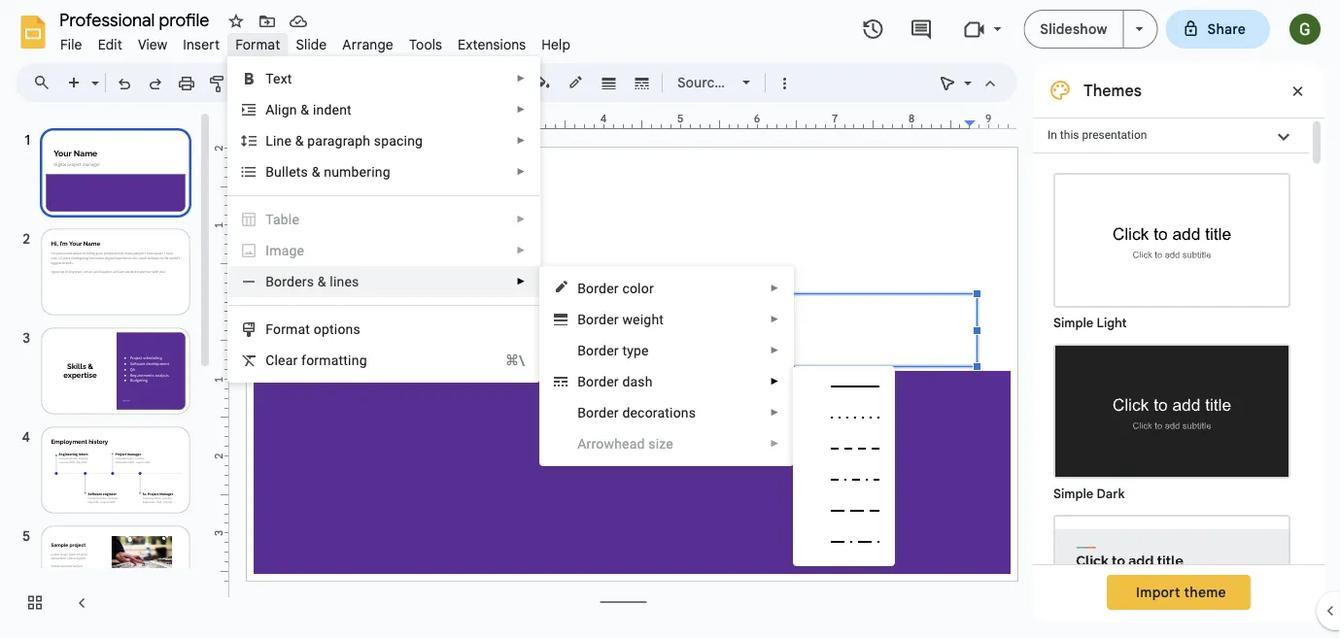 Task type: vqa. For each thing, say whether or not it's contained in the screenshot.


Task type: describe. For each thing, give the bounding box(es) containing it.
bor d er dash
[[578, 374, 653, 390]]

border color c element
[[578, 280, 660, 296]]

eight
[[633, 312, 664, 328]]

formatting
[[301, 352, 367, 368]]

► for table 2 element
[[516, 214, 526, 225]]

border type t element
[[578, 343, 655, 359]]

menu bar banner
[[0, 0, 1341, 639]]

simple for simple light
[[1054, 315, 1094, 331]]

b o rder decorations
[[578, 405, 696, 421]]

dash
[[623, 374, 653, 390]]

image m element
[[266, 243, 310, 259]]

m
[[269, 243, 282, 259]]

light
[[1097, 315, 1127, 331]]

fill color: transparent image
[[532, 69, 555, 94]]

left margin image
[[248, 114, 301, 128]]

format options
[[266, 321, 361, 337]]

age
[[282, 243, 304, 259]]

ine
[[273, 133, 292, 149]]

options
[[314, 321, 361, 337]]

t for s
[[296, 164, 301, 180]]

slide
[[296, 36, 327, 53]]

import theme
[[1136, 584, 1227, 601]]

menu containing text
[[228, 56, 541, 383]]

⌘backslash element
[[482, 351, 525, 370]]

extensions menu item
[[450, 33, 534, 56]]

tools
[[409, 36, 442, 53]]

file
[[60, 36, 82, 53]]

spacing
[[374, 133, 423, 149]]

arrow
[[578, 436, 615, 452]]

border for border w eight
[[578, 312, 619, 328]]

& right lign
[[301, 102, 309, 118]]

menu item for bor d er dash
[[541, 429, 793, 460]]

borders
[[266, 274, 314, 290]]

menu item for bulle t s & numbering
[[229, 235, 540, 266]]

right margin image
[[965, 114, 1018, 128]]

format options \ element
[[266, 321, 366, 337]]

► for bullets & numbering t "element"
[[516, 166, 526, 177]]

border c olor
[[578, 280, 654, 296]]

b
[[578, 405, 586, 421]]

i m age
[[266, 243, 304, 259]]

borders & lines
[[266, 274, 359, 290]]

line & paragraph spacing l element
[[266, 133, 429, 149]]

arrange
[[343, 36, 394, 53]]

table 2 element
[[266, 211, 305, 227]]

slideshow
[[1040, 20, 1108, 37]]

share button
[[1166, 10, 1271, 49]]

► for border dash d element
[[770, 376, 780, 387]]

in this presentation tab
[[1033, 118, 1309, 154]]

format for format options
[[266, 321, 310, 337]]

border w eight
[[578, 312, 664, 328]]

► for image m element
[[516, 245, 526, 256]]

size
[[649, 436, 674, 452]]

tools menu item
[[401, 33, 450, 56]]

presentation
[[1082, 128, 1147, 142]]

olor
[[630, 280, 654, 296]]

► for 'line & paragraph spacing l' element
[[516, 135, 526, 146]]

menu bar inside menu bar banner
[[52, 25, 579, 57]]

d
[[599, 374, 607, 390]]

insert menu item
[[175, 33, 228, 56]]

help
[[542, 36, 571, 53]]

mode and view toolbar
[[932, 63, 1006, 102]]

► for border color c element
[[770, 283, 780, 294]]

bulle t s & numbering
[[266, 164, 391, 180]]

border dash option
[[631, 69, 654, 96]]

share
[[1208, 20, 1246, 37]]

simple for simple dark
[[1054, 487, 1094, 502]]

themes application
[[0, 0, 1341, 639]]

edit menu item
[[90, 33, 130, 56]]

border for border c olor
[[578, 280, 619, 296]]

border for border t ype
[[578, 343, 619, 359]]

option group inside themes section
[[1033, 154, 1309, 639]]

insert
[[183, 36, 220, 53]]

bullets & numbering t element
[[266, 164, 396, 180]]

t for ype
[[623, 343, 627, 359]]

edit
[[98, 36, 122, 53]]

new slide with layout image
[[87, 70, 99, 77]]

► for 'align & indent a' element
[[516, 104, 526, 115]]

help menu item
[[534, 33, 579, 56]]

sans
[[726, 74, 757, 91]]

in this presentation
[[1048, 128, 1147, 142]]

s
[[301, 164, 308, 180]]

er
[[607, 374, 619, 390]]

table menu item
[[240, 210, 526, 229]]

extensions
[[458, 36, 526, 53]]



Task type: locate. For each thing, give the bounding box(es) containing it.
2 vertical spatial border
[[578, 343, 619, 359]]

a lign & indent
[[266, 102, 352, 118]]

themes
[[1084, 81, 1142, 100]]

slideshow button
[[1024, 10, 1124, 49]]

menu containing border
[[540, 266, 794, 467]]

► for text s element
[[516, 73, 526, 84]]

h
[[615, 436, 622, 452]]

arrow h ead size
[[578, 436, 674, 452]]

theme
[[1185, 584, 1227, 601]]

1 border from the top
[[578, 280, 619, 296]]

indent
[[313, 102, 352, 118]]

import
[[1136, 584, 1181, 601]]

ead
[[622, 436, 645, 452]]

0 vertical spatial border
[[578, 280, 619, 296]]

1 simple from the top
[[1054, 315, 1094, 331]]

0 horizontal spatial menu item
[[229, 235, 540, 266]]

border decorations o element
[[578, 405, 702, 421]]

menu
[[228, 56, 541, 383], [540, 266, 794, 467], [793, 366, 895, 567]]

menu bar
[[52, 25, 579, 57]]

Star checkbox
[[223, 8, 250, 35]]

format for format
[[235, 36, 280, 53]]

text s element
[[266, 70, 298, 87]]

menu item containing i
[[229, 235, 540, 266]]

decorations
[[623, 405, 696, 421]]

i
[[266, 243, 269, 259]]

simple inside radio
[[1054, 487, 1094, 502]]

menu item down decorations
[[541, 429, 793, 460]]

► inside table menu item
[[516, 214, 526, 225]]

navigation
[[0, 110, 214, 639]]

0 vertical spatial menu item
[[229, 235, 540, 266]]

border dash d element
[[578, 374, 659, 390]]

l
[[266, 133, 273, 149]]

simple left "dark"
[[1054, 487, 1094, 502]]

simple light
[[1054, 315, 1127, 331]]

view
[[138, 36, 167, 53]]

bor
[[578, 374, 599, 390]]

main toolbar
[[57, 68, 800, 97]]

o
[[586, 405, 594, 421]]

pro
[[760, 74, 782, 91]]

0 vertical spatial simple
[[1054, 315, 1094, 331]]

themes section
[[1033, 63, 1325, 639]]

border t ype
[[578, 343, 649, 359]]

c
[[623, 280, 630, 296]]

c lear formatting
[[266, 352, 367, 368]]

lign
[[275, 102, 297, 118]]

this
[[1060, 128, 1080, 142]]

► for borders & lines q element
[[516, 276, 526, 287]]

arrowhead size h element
[[578, 436, 679, 452]]

rder
[[594, 405, 619, 421]]

format up the lear
[[266, 321, 310, 337]]

Streamline radio
[[1044, 505, 1301, 639]]

2 simple from the top
[[1054, 487, 1094, 502]]

border color: transparent image
[[565, 69, 588, 94]]

⌘\
[[505, 352, 525, 368]]

border weight option
[[598, 69, 621, 96]]

lines
[[330, 274, 359, 290]]

border up d at bottom
[[578, 343, 619, 359]]

w
[[623, 312, 633, 328]]

border left c
[[578, 280, 619, 296]]

view menu item
[[130, 33, 175, 56]]

Menus field
[[24, 69, 67, 96]]

numbering
[[324, 164, 391, 180]]

border weight w element
[[578, 312, 670, 328]]

option group containing simple light
[[1033, 154, 1309, 639]]

borders & lines q element
[[266, 274, 365, 290]]

in
[[1048, 128, 1058, 142]]

ype
[[627, 343, 649, 359]]

1 vertical spatial menu item
[[541, 429, 793, 460]]

1 vertical spatial border
[[578, 312, 619, 328]]

& left 'lines'
[[318, 274, 326, 290]]

Simple Dark radio
[[1044, 334, 1301, 505]]

1 horizontal spatial t
[[623, 343, 627, 359]]

paragraph
[[307, 133, 370, 149]]

3 border from the top
[[578, 343, 619, 359]]

file menu item
[[52, 33, 90, 56]]

1 vertical spatial simple
[[1054, 487, 1094, 502]]

navigation inside themes application
[[0, 110, 214, 639]]

source
[[678, 74, 723, 91]]

clear formatting c element
[[266, 352, 373, 368]]

2 border from the top
[[578, 312, 619, 328]]

menu item down table menu item at the left top
[[229, 235, 540, 266]]

format menu item
[[228, 33, 288, 56]]

1 vertical spatial t
[[623, 343, 627, 359]]

text
[[266, 70, 292, 87]]

c
[[266, 352, 275, 368]]

1 horizontal spatial menu item
[[541, 429, 793, 460]]

bulle
[[266, 164, 296, 180]]

menu item containing arrow
[[541, 429, 793, 460]]

table
[[266, 211, 299, 227]]

source sans pro
[[678, 74, 782, 91]]

border
[[578, 280, 619, 296], [578, 312, 619, 328], [578, 343, 619, 359]]

simple left light
[[1054, 315, 1094, 331]]

0 vertical spatial format
[[235, 36, 280, 53]]

simple inside option
[[1054, 315, 1094, 331]]

font list. source sans pro selected. option
[[678, 69, 782, 96]]

option group
[[1033, 154, 1309, 639]]

simple dark
[[1054, 487, 1125, 502]]

0 horizontal spatial t
[[296, 164, 301, 180]]

l ine & paragraph spacing
[[266, 133, 423, 149]]

menu bar containing file
[[52, 25, 579, 57]]

border left 'w'
[[578, 312, 619, 328]]

menu item
[[229, 235, 540, 266], [541, 429, 793, 460]]

streamline image
[[1056, 517, 1289, 639]]

dark
[[1097, 487, 1125, 502]]

lear
[[275, 352, 298, 368]]

arrange menu item
[[335, 33, 401, 56]]

simple
[[1054, 315, 1094, 331], [1054, 487, 1094, 502]]

► for border weight w element
[[770, 314, 780, 325]]

import theme button
[[1107, 575, 1251, 610]]

slide menu item
[[288, 33, 335, 56]]

format inside menu item
[[235, 36, 280, 53]]

1 vertical spatial format
[[266, 321, 310, 337]]

Rename text field
[[52, 8, 221, 31]]

presentation options image
[[1136, 27, 1144, 31]]

0 vertical spatial t
[[296, 164, 301, 180]]

&
[[301, 102, 309, 118], [295, 133, 304, 149], [312, 164, 320, 180], [318, 274, 326, 290]]

a
[[266, 102, 275, 118]]

Simple Light radio
[[1044, 163, 1301, 639]]

t
[[296, 164, 301, 180], [623, 343, 627, 359]]

align & indent a element
[[266, 102, 358, 118]]

& right s
[[312, 164, 320, 180]]

►
[[516, 73, 526, 84], [516, 104, 526, 115], [516, 135, 526, 146], [516, 166, 526, 177], [516, 214, 526, 225], [516, 245, 526, 256], [516, 276, 526, 287], [770, 283, 780, 294], [770, 314, 780, 325], [770, 345, 780, 356], [770, 376, 780, 387], [770, 407, 780, 418], [770, 438, 780, 450]]

format
[[235, 36, 280, 53], [266, 321, 310, 337]]

format down star checkbox
[[235, 36, 280, 53]]

& right ine
[[295, 133, 304, 149]]



